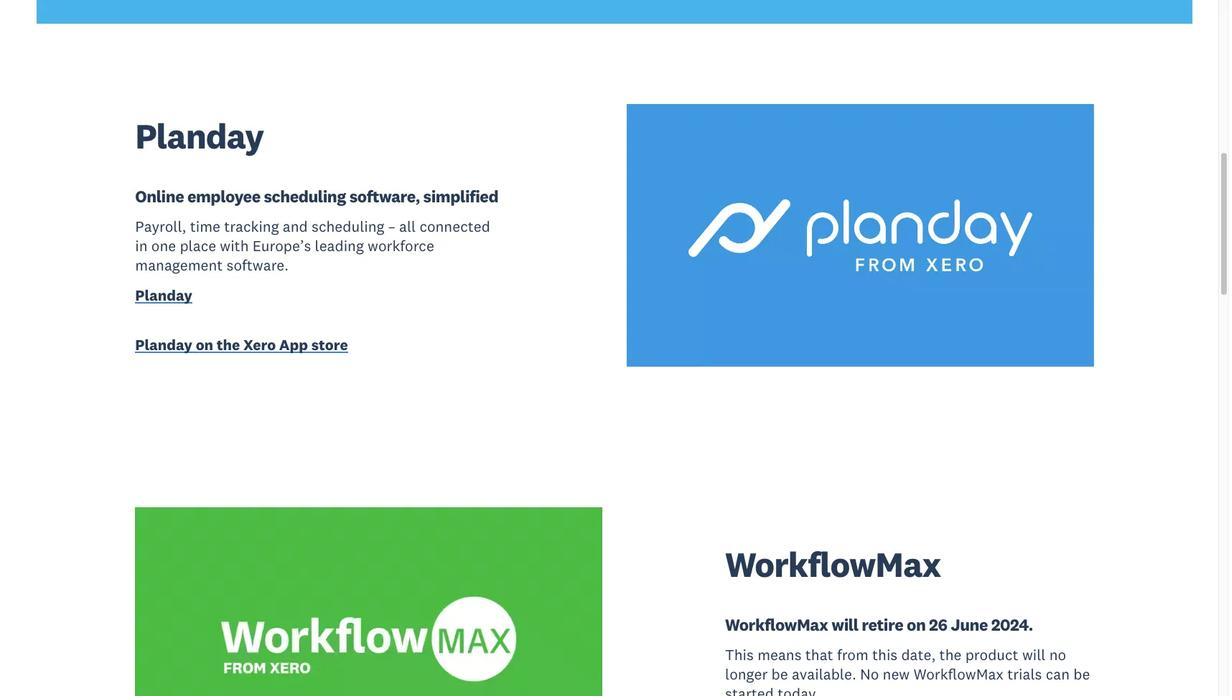 Task type: describe. For each thing, give the bounding box(es) containing it.
planday link
[[135, 285, 192, 308]]

2 planday from the top
[[135, 285, 192, 305]]

xero
[[243, 335, 276, 355]]

trials
[[1007, 665, 1042, 684]]

26
[[929, 614, 947, 635]]

software,
[[349, 186, 420, 207]]

workforce
[[368, 236, 434, 256]]

retire
[[862, 614, 903, 635]]

available.
[[792, 665, 856, 684]]

started
[[725, 684, 774, 696]]

from
[[837, 645, 869, 665]]

0 vertical spatial on
[[196, 335, 213, 355]]

employee
[[187, 186, 260, 207]]

all
[[399, 217, 416, 236]]

planday on the xero app store link
[[135, 335, 504, 358]]

the inside "this means that from this date, the product will no longer be available. no new workflowmax trials can be started today."
[[940, 645, 962, 665]]

2024.
[[991, 614, 1033, 635]]

app
[[279, 335, 308, 355]]

product
[[965, 645, 1019, 665]]

this
[[725, 645, 754, 665]]

date,
[[901, 645, 936, 665]]

workflowmax will retire on 26 june 2024.
[[725, 614, 1033, 635]]

0 vertical spatial will
[[832, 614, 858, 635]]

new
[[883, 665, 910, 684]]

management
[[135, 256, 223, 275]]

and
[[283, 217, 308, 236]]

one
[[151, 236, 176, 256]]

workflowmax for workflowmax will retire on 26 june 2024.
[[725, 614, 828, 635]]

1 planday from the top
[[135, 115, 264, 158]]

june
[[951, 614, 988, 635]]

this means that from this date, the product will no longer be available. no new workflowmax trials can be started today.
[[725, 645, 1090, 696]]

leading
[[315, 236, 364, 256]]

workflowmax inside "this means that from this date, the product will no longer be available. no new workflowmax trials can be started today."
[[914, 665, 1004, 684]]

time
[[190, 217, 220, 236]]

3 planday from the top
[[135, 335, 192, 355]]



Task type: vqa. For each thing, say whether or not it's contained in the screenshot.
the
yes



Task type: locate. For each thing, give the bounding box(es) containing it.
on left "xero" at the left of the page
[[196, 335, 213, 355]]

workflowmax logo image
[[135, 508, 602, 696]]

can
[[1046, 665, 1070, 684]]

scheduling inside payroll, time tracking and scheduling – all connected in one place with europe's leading workforce management software.
[[312, 217, 384, 236]]

1 horizontal spatial be
[[1074, 665, 1090, 684]]

planday up employee
[[135, 115, 264, 158]]

2 be from the left
[[1074, 665, 1090, 684]]

will up trials
[[1022, 645, 1046, 665]]

0 vertical spatial planday
[[135, 115, 264, 158]]

store
[[311, 335, 348, 355]]

planday on the xero app store
[[135, 335, 348, 355]]

0 horizontal spatial will
[[832, 614, 858, 635]]

software.
[[227, 256, 289, 275]]

planday logo image
[[627, 104, 1094, 367]]

1 vertical spatial workflowmax
[[725, 614, 828, 635]]

connected
[[420, 217, 490, 236]]

scheduling up the and
[[264, 186, 346, 207]]

place
[[180, 236, 216, 256]]

1 vertical spatial the
[[940, 645, 962, 665]]

europe's
[[253, 236, 311, 256]]

1 vertical spatial scheduling
[[312, 217, 384, 236]]

1 horizontal spatial will
[[1022, 645, 1046, 665]]

be down 'means'
[[772, 665, 788, 684]]

on
[[196, 335, 213, 355], [907, 614, 926, 635]]

1 be from the left
[[772, 665, 788, 684]]

tracking
[[224, 217, 279, 236]]

with
[[220, 236, 249, 256]]

1 vertical spatial planday
[[135, 285, 192, 305]]

be
[[772, 665, 788, 684], [1074, 665, 1090, 684]]

the
[[217, 335, 240, 355], [940, 645, 962, 665]]

1 vertical spatial will
[[1022, 645, 1046, 665]]

scheduling
[[264, 186, 346, 207], [312, 217, 384, 236]]

in
[[135, 236, 148, 256]]

planday down management
[[135, 285, 192, 305]]

1 horizontal spatial the
[[940, 645, 962, 665]]

scheduling up leading in the left top of the page
[[312, 217, 384, 236]]

workflowmax for workflowmax
[[725, 543, 941, 587]]

0 vertical spatial scheduling
[[264, 186, 346, 207]]

0 horizontal spatial the
[[217, 335, 240, 355]]

online
[[135, 186, 184, 207]]

0 horizontal spatial on
[[196, 335, 213, 355]]

online employee scheduling software, simplified
[[135, 186, 498, 207]]

planday down planday link
[[135, 335, 192, 355]]

2 vertical spatial workflowmax
[[914, 665, 1004, 684]]

planday
[[135, 115, 264, 158], [135, 285, 192, 305], [135, 335, 192, 355]]

on left 26 in the right of the page
[[907, 614, 926, 635]]

will up from
[[832, 614, 858, 635]]

–
[[388, 217, 395, 236]]

today.
[[778, 684, 819, 696]]

the left "xero" at the left of the page
[[217, 335, 240, 355]]

will inside "this means that from this date, the product will no longer be available. no new workflowmax trials can be started today."
[[1022, 645, 1046, 665]]

no
[[1049, 645, 1066, 665]]

no
[[860, 665, 879, 684]]

1 horizontal spatial on
[[907, 614, 926, 635]]

1 vertical spatial on
[[907, 614, 926, 635]]

be right can at the bottom
[[1074, 665, 1090, 684]]

0 vertical spatial workflowmax
[[725, 543, 941, 587]]

longer
[[725, 665, 768, 684]]

2 vertical spatial planday
[[135, 335, 192, 355]]

0 horizontal spatial be
[[772, 665, 788, 684]]

that
[[805, 645, 833, 665]]

simplified
[[423, 186, 498, 207]]

payroll,
[[135, 217, 186, 236]]

a business owner running various tasks using other tools by xero. image
[[0, 0, 1229, 24]]

0 vertical spatial the
[[217, 335, 240, 355]]

workflowmax
[[725, 543, 941, 587], [725, 614, 828, 635], [914, 665, 1004, 684]]

will
[[832, 614, 858, 635], [1022, 645, 1046, 665]]

means
[[758, 645, 802, 665]]

this
[[872, 645, 898, 665]]

payroll, time tracking and scheduling – all connected in one place with europe's leading workforce management software.
[[135, 217, 490, 275]]

the right 'date,'
[[940, 645, 962, 665]]



